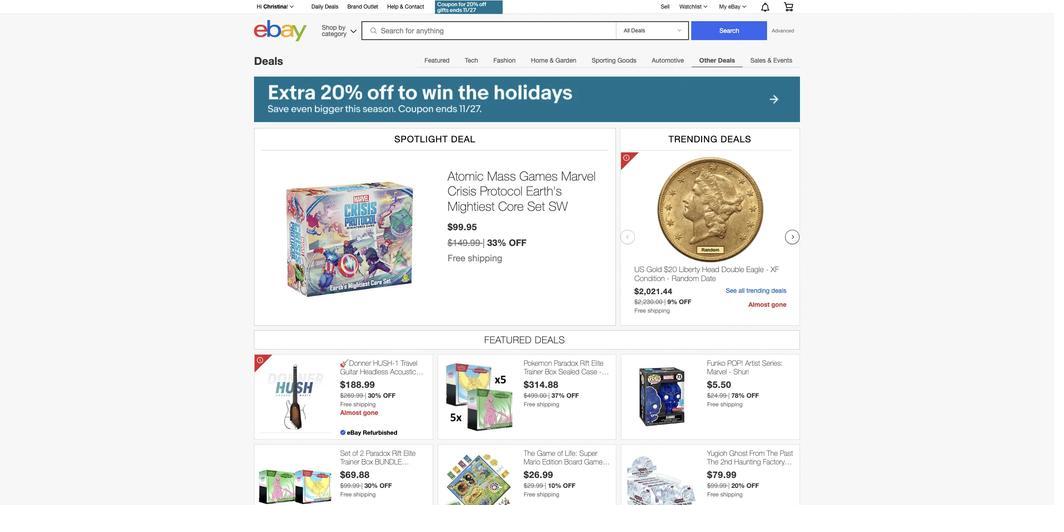 Task type: locate. For each thing, give the bounding box(es) containing it.
& for contact
[[400, 4, 403, 10]]

1 horizontal spatial pokemon
[[524, 360, 552, 368]]

crisis
[[448, 184, 476, 199]]

set down earth's
[[527, 199, 545, 214]]

1 horizontal spatial gone
[[772, 301, 787, 309]]

us
[[635, 265, 645, 274]]

0 horizontal spatial almost
[[340, 409, 361, 417]]

1 horizontal spatial box
[[545, 368, 557, 376]]

hush-
[[373, 360, 395, 368]]

shipping down $149.99 | 33% off
[[468, 253, 502, 263]]

2 horizontal spatial the
[[767, 450, 778, 458]]

1 vertical spatial box
[[362, 459, 373, 467]]

sealed down "2nd"
[[707, 467, 728, 475]]

1 horizontal spatial $99.99
[[707, 483, 727, 490]]

| inside $188.99 $269.99 | 30% off free shipping almost gone
[[365, 393, 366, 400]]

bundle
[[375, 459, 402, 467]]

box down haunting
[[754, 467, 765, 475]]

$314.88
[[524, 380, 559, 390]]

0 horizontal spatial &
[[400, 4, 403, 10]]

shipping down 10%
[[537, 492, 559, 499]]

free inside $188.99 $269.99 | 30% off free shipping almost gone
[[340, 402, 352, 409]]

0 vertical spatial box
[[545, 368, 557, 376]]

| down acoustic
[[404, 377, 406, 385]]

- right case at right
[[599, 368, 602, 376]]

rift up case at right
[[580, 360, 590, 368]]

shipping inside $188.99 $269.99 | 30% off free shipping almost gone
[[353, 402, 376, 409]]

almost down trending
[[749, 301, 770, 309]]

free inside the 'funko pop! artist series: marvel - shuri $5.50 $24.99 | 78% off free shipping'
[[707, 402, 719, 409]]

sealed up presale
[[559, 368, 579, 376]]

set of 2 paradox rift elite trainer box bundle pokemon tcg sealed presale 11/2
[[340, 450, 416, 484]]

1 vertical spatial rift
[[392, 450, 402, 458]]

& inside "account" navigation
[[400, 4, 403, 10]]

| left 20%
[[728, 483, 730, 490]]

atomic mass games marvel crisis protocol earth's mightiest core set sw link
[[448, 169, 607, 214]]

rift
[[580, 360, 590, 368], [392, 450, 402, 458]]

shipping down the presale
[[353, 492, 376, 499]]

0 vertical spatial trainer
[[524, 368, 543, 376]]

1 vertical spatial almost
[[340, 409, 361, 417]]

garden
[[556, 57, 576, 64]]

0 vertical spatial marvel
[[561, 169, 596, 184]]

| down $188.99
[[365, 393, 366, 400]]

free down $24.99
[[707, 402, 719, 409]]

pokemon up packs
[[524, 360, 552, 368]]

pokemon inside "set of 2 paradox rift elite trainer box bundle pokemon tcg sealed presale 11/2"
[[340, 467, 368, 475]]

featured for featured
[[425, 57, 450, 64]]

| inside $69.88 $99.99 | 30% off free shipping
[[361, 483, 363, 490]]

refurb
[[408, 377, 428, 385]]

haunting
[[734, 459, 761, 467]]

ebay up 2 on the bottom of page
[[347, 430, 361, 437]]

elite inside "set of 2 paradox rift elite trainer box bundle pokemon tcg sealed presale 11/2"
[[404, 450, 416, 458]]

2 horizontal spatial sealed
[[707, 467, 728, 475]]

brand
[[347, 4, 362, 10]]

electric
[[340, 377, 362, 385]]

the up mario
[[524, 450, 535, 458]]

0 horizontal spatial the
[[524, 450, 535, 458]]

ebay right the my
[[728, 4, 741, 10]]

2 of from the left
[[558, 450, 563, 458]]

8
[[566, 467, 570, 475]]

series:
[[762, 360, 783, 368]]

off right "9%"
[[679, 298, 692, 306]]

$26.99 $29.99 | 10% off free shipping
[[524, 470, 576, 499]]

help & contact
[[387, 4, 424, 10]]

other deals link
[[692, 51, 743, 69]]

off down tcg
[[380, 483, 392, 490]]

edition
[[542, 459, 562, 467]]

0 horizontal spatial ebay
[[347, 430, 361, 437]]

0 horizontal spatial box
[[362, 459, 373, 467]]

0 horizontal spatial gone
[[363, 409, 378, 417]]

trainer up the 90
[[524, 368, 543, 376]]

0 horizontal spatial sealed
[[386, 467, 407, 475]]

box
[[545, 368, 557, 376], [362, 459, 373, 467], [754, 467, 765, 475]]

set inside atomic mass games marvel crisis protocol earth's mightiest core set sw
[[527, 199, 545, 214]]

0 horizontal spatial trainer
[[340, 459, 360, 467]]

$99.99 for $79.99
[[707, 483, 727, 490]]

goods
[[618, 57, 637, 64]]

featured link
[[417, 51, 457, 69]]

0 vertical spatial game
[[537, 450, 556, 458]]

core
[[498, 199, 524, 214]]

0 horizontal spatial featured
[[425, 57, 450, 64]]

| left 33%
[[483, 238, 485, 248]]

1 horizontal spatial game
[[584, 459, 603, 467]]

| inside 🎸donner hush-1 travel guitar headless acoustic electric silent pratice | refurb
[[404, 377, 406, 385]]

game up up on the bottom right of the page
[[584, 459, 603, 467]]

0 vertical spatial paradox
[[554, 360, 578, 368]]

case
[[581, 368, 597, 376]]

1 horizontal spatial sealed
[[559, 368, 579, 376]]

$99.99 down $79.99
[[707, 483, 727, 490]]

home
[[531, 57, 548, 64]]

gone up ebay refurbished
[[363, 409, 378, 417]]

1 horizontal spatial set
[[527, 199, 545, 214]]

& right sales
[[768, 57, 772, 64]]

off inside $26.99 $29.99 | 10% off free shipping
[[563, 483, 576, 490]]

0 vertical spatial set
[[527, 199, 545, 214]]

ebay refurbished
[[347, 430, 397, 437]]

off right 20%
[[747, 483, 759, 490]]

0 horizontal spatial marvel
[[561, 169, 596, 184]]

double
[[722, 265, 744, 274]]

1 horizontal spatial rift
[[580, 360, 590, 368]]

free down $269.99
[[340, 402, 352, 409]]

spotlight
[[394, 134, 448, 144]]

shipping down 20%
[[720, 492, 743, 499]]

shipping down 37%
[[537, 402, 559, 409]]

1 horizontal spatial elite
[[592, 360, 604, 368]]

deals inside menu bar
[[718, 56, 735, 64]]

off
[[509, 237, 527, 248], [679, 298, 692, 306], [383, 392, 396, 400], [567, 392, 579, 400], [747, 392, 759, 400], [380, 483, 392, 490], [563, 483, 576, 490], [747, 483, 759, 490]]

marvel inside the 'funko pop! artist series: marvel - shuri $5.50 $24.99 | 78% off free shipping'
[[707, 368, 727, 376]]

🎸donner hush-1 travel guitar headless acoustic electric silent pratice | refurb
[[340, 360, 428, 385]]

gone inside $188.99 $269.99 | 30% off free shipping almost gone
[[363, 409, 378, 417]]

sales & events
[[750, 57, 792, 64]]

shipping down $2,230.00
[[648, 308, 670, 315]]

yugioh ghost from the past the 2nd haunting factory sealed display box
[[707, 450, 793, 475]]

free down $499.00
[[524, 402, 535, 409]]

tech link
[[457, 51, 486, 69]]

almost inside $188.99 $269.99 | 30% off free shipping almost gone
[[340, 409, 361, 417]]

pokemon up the presale
[[340, 467, 368, 475]]

free down the presale
[[340, 492, 352, 499]]

1 $99.99 from the left
[[340, 483, 360, 490]]

marvel down funko
[[707, 368, 727, 376]]

shipping
[[468, 253, 502, 263], [648, 308, 670, 315], [353, 402, 376, 409], [537, 402, 559, 409], [720, 402, 743, 409], [353, 492, 376, 499], [537, 492, 559, 499], [720, 492, 743, 499]]

1 vertical spatial elite
[[404, 450, 416, 458]]

1 vertical spatial pokemon
[[340, 467, 368, 475]]

free shipping
[[448, 253, 502, 263]]

0 vertical spatial featured
[[425, 57, 450, 64]]

hi
[[257, 4, 262, 10]]

of left 2 on the bottom of page
[[352, 450, 358, 458]]

0 horizontal spatial pokemon
[[340, 467, 368, 475]]

1 horizontal spatial marvel
[[707, 368, 727, 376]]

- inside pokemon paradox rift elite trainer box sealed case - 90 packs presale 11/02/23
[[599, 368, 602, 376]]

shipping down $269.99
[[353, 402, 376, 409]]

1 vertical spatial trainer
[[340, 459, 360, 467]]

$99.99 inside $69.88 $99.99 | 30% off free shipping
[[340, 483, 360, 490]]

1 vertical spatial 30%
[[365, 483, 378, 490]]

and
[[572, 467, 583, 475]]

elite inside pokemon paradox rift elite trainer box sealed case - 90 packs presale 11/02/23
[[592, 360, 604, 368]]

the down yugioh
[[707, 459, 719, 467]]

contact
[[405, 4, 424, 10]]

| inside $149.99 | 33% off
[[483, 238, 485, 248]]

| left "9%"
[[664, 299, 666, 306]]

0 horizontal spatial set
[[340, 450, 350, 458]]

30% down silent
[[368, 392, 381, 400]]

shipping down 78%
[[720, 402, 743, 409]]

featured inside featured link
[[425, 57, 450, 64]]

1 horizontal spatial &
[[550, 57, 554, 64]]

yugioh
[[707, 450, 727, 458]]

paradox up presale
[[554, 360, 578, 368]]

marvel up sw
[[561, 169, 596, 184]]

off right 78%
[[747, 392, 759, 400]]

1 horizontal spatial of
[[558, 450, 563, 458]]

$5.50
[[707, 380, 731, 390]]

0 vertical spatial elite
[[592, 360, 604, 368]]

pop!
[[727, 360, 743, 368]]

1 horizontal spatial almost
[[749, 301, 770, 309]]

& right home
[[550, 57, 554, 64]]

deals inside "account" navigation
[[325, 4, 338, 10]]

0 horizontal spatial $99.99
[[340, 483, 360, 490]]

| left 78%
[[728, 393, 730, 400]]

free inside $69.88 $99.99 | 30% off free shipping
[[340, 492, 352, 499]]

1 horizontal spatial paradox
[[554, 360, 578, 368]]

30% inside $188.99 $269.99 | 30% off free shipping almost gone
[[368, 392, 381, 400]]

None submit
[[692, 21, 767, 40]]

1 horizontal spatial featured
[[484, 335, 532, 346]]

ages
[[549, 467, 564, 475]]

factory
[[763, 459, 785, 467]]

brand outlet link
[[347, 2, 378, 12]]

off inside $314.88 $499.00 | 37% off free shipping
[[567, 392, 579, 400]]

game up edition
[[537, 450, 556, 458]]

33%
[[487, 237, 506, 248]]

game
[[537, 450, 556, 458], [584, 459, 603, 467]]

0 vertical spatial rift
[[580, 360, 590, 368]]

0 horizontal spatial paradox
[[366, 450, 390, 458]]

pokemon
[[524, 360, 552, 368], [340, 467, 368, 475]]

box up packs
[[545, 368, 557, 376]]

off inside '$79.99 $99.99 | 20% off free shipping'
[[747, 483, 759, 490]]

off down 'pratice'
[[383, 392, 396, 400]]

of left life:
[[558, 450, 563, 458]]

1 horizontal spatial ebay
[[728, 4, 741, 10]]

set of 2 paradox rift elite trainer box bundle pokemon tcg sealed presale 11/2 link
[[340, 450, 428, 484]]

| down $69.88
[[361, 483, 363, 490]]

yugioh ghost from the past the 2nd haunting factory sealed display box link
[[707, 450, 795, 475]]

set inside "set of 2 paradox rift elite trainer box bundle pokemon tcg sealed presale 11/2"
[[340, 450, 350, 458]]

Search for anything text field
[[363, 22, 614, 39]]

shipping inside '$79.99 $99.99 | 20% off free shipping'
[[720, 492, 743, 499]]

up
[[585, 467, 594, 475]]

| inside the 'funko pop! artist series: marvel - shuri $5.50 $24.99 | 78% off free shipping'
[[728, 393, 730, 400]]

display
[[730, 467, 752, 475]]

2 horizontal spatial box
[[754, 467, 765, 475]]

30%
[[368, 392, 381, 400], [365, 483, 378, 490]]

earth's
[[526, 184, 562, 199]]

free down $149.99
[[448, 253, 465, 263]]

marvel
[[561, 169, 596, 184], [707, 368, 727, 376]]

0 vertical spatial pokemon
[[524, 360, 552, 368]]

daily
[[312, 4, 323, 10]]

shipping inside $2,230.00 | 9% off free shipping
[[648, 308, 670, 315]]

off right 10%
[[563, 483, 576, 490]]

almost
[[749, 301, 770, 309], [340, 409, 361, 417]]

set left 2 on the bottom of page
[[340, 450, 350, 458]]

paradox inside pokemon paradox rift elite trainer box sealed case - 90 packs presale 11/02/23
[[554, 360, 578, 368]]

$269.99
[[340, 393, 363, 400]]

1 vertical spatial marvel
[[707, 368, 727, 376]]

30% inside $69.88 $99.99 | 30% off free shipping
[[365, 483, 378, 490]]

from
[[750, 450, 765, 458]]

0 vertical spatial 30%
[[368, 392, 381, 400]]

elite
[[592, 360, 604, 368], [404, 450, 416, 458]]

sealed down bundle
[[386, 467, 407, 475]]

1 vertical spatial paradox
[[366, 450, 390, 458]]

shop
[[322, 24, 337, 31]]

sporting goods
[[592, 57, 637, 64]]

protocol
[[480, 184, 523, 199]]

free down $29.99
[[524, 492, 535, 499]]

home & garden link
[[523, 51, 584, 69]]

box inside yugioh ghost from the past the 2nd haunting factory sealed display box
[[754, 467, 765, 475]]

| left 37%
[[548, 393, 550, 400]]

christina
[[263, 3, 287, 10]]

paradox up bundle
[[366, 450, 390, 458]]

guitar
[[340, 368, 358, 376]]

eagle
[[746, 265, 764, 274]]

other deals tab list
[[417, 51, 800, 69]]

0 horizontal spatial rift
[[392, 450, 402, 458]]

$99.99 down $69.88
[[340, 483, 360, 490]]

$99.99 inside '$79.99 $99.99 | 20% off free shipping'
[[707, 483, 727, 490]]

gone down 'deals'
[[772, 301, 787, 309]]

$2,230.00
[[635, 299, 663, 306]]

2 $99.99 from the left
[[707, 483, 727, 490]]

0 horizontal spatial of
[[352, 450, 358, 458]]

2 vertical spatial box
[[754, 467, 765, 475]]

free down $2,230.00
[[635, 308, 646, 315]]

0 horizontal spatial elite
[[404, 450, 416, 458]]

0 vertical spatial gone
[[772, 301, 787, 309]]

off inside $188.99 $269.99 | 30% off free shipping almost gone
[[383, 392, 396, 400]]

| left 10%
[[545, 483, 546, 490]]

deals for other deals
[[718, 56, 735, 64]]

the game of life: super mario edition board game for kids ages 8 and up link
[[524, 450, 612, 475]]

free down $79.99
[[707, 492, 719, 499]]

box down 2 on the bottom of page
[[362, 459, 373, 467]]

trainer up $69.88
[[340, 459, 360, 467]]

$99.99 for $69.88
[[340, 483, 360, 490]]

rift up bundle
[[392, 450, 402, 458]]

1 vertical spatial featured
[[484, 335, 532, 346]]

shipping inside $69.88 $99.99 | 30% off free shipping
[[353, 492, 376, 499]]

🎸donner hush-1 travel guitar headless acoustic electric silent pratice | refurb link
[[340, 360, 428, 385]]

free inside $314.88 $499.00 | 37% off free shipping
[[524, 402, 535, 409]]

2 horizontal spatial &
[[768, 57, 772, 64]]

1 of from the left
[[352, 450, 358, 458]]

the up factory
[[767, 450, 778, 458]]

account navigation
[[252, 0, 800, 15]]

off inside $69.88 $99.99 | 30% off free shipping
[[380, 483, 392, 490]]

1 vertical spatial set
[[340, 450, 350, 458]]

other deals menu bar
[[417, 51, 800, 69]]

life:
[[565, 450, 577, 458]]

30% down tcg
[[365, 483, 378, 490]]

0 vertical spatial ebay
[[728, 4, 741, 10]]

deal
[[451, 134, 476, 144]]

$79.99 $99.99 | 20% off free shipping
[[707, 470, 759, 499]]

1 horizontal spatial trainer
[[524, 368, 543, 376]]

advanced
[[772, 28, 794, 33]]

1 vertical spatial gone
[[363, 409, 378, 417]]

trending deals
[[669, 134, 752, 144]]

off right 37%
[[567, 392, 579, 400]]

- down 'pop!'
[[729, 368, 732, 376]]

almost down $269.99
[[340, 409, 361, 417]]

& right help
[[400, 4, 403, 10]]

free
[[448, 253, 465, 263], [635, 308, 646, 315], [340, 402, 352, 409], [524, 402, 535, 409], [707, 402, 719, 409], [340, 492, 352, 499], [524, 492, 535, 499], [707, 492, 719, 499]]

-
[[766, 265, 769, 274], [667, 274, 670, 284], [599, 368, 602, 376], [729, 368, 732, 376]]



Task type: vqa. For each thing, say whether or not it's contained in the screenshot.


Task type: describe. For each thing, give the bounding box(es) containing it.
past
[[780, 450, 793, 458]]

ebay inside "account" navigation
[[728, 4, 741, 10]]

30% for $188.99
[[368, 392, 381, 400]]

funko pop! artist series: marvel - shuri $5.50 $24.99 | 78% off free shipping
[[707, 360, 783, 409]]

date
[[701, 274, 716, 284]]

!
[[287, 4, 288, 10]]

sporting goods link
[[584, 51, 644, 69]]

1
[[395, 360, 399, 368]]

1 horizontal spatial the
[[707, 459, 719, 467]]

featured deals
[[484, 335, 565, 346]]

all
[[739, 287, 745, 295]]

| inside '$79.99 $99.99 | 20% off free shipping'
[[728, 483, 730, 490]]

78%
[[732, 392, 745, 400]]

mass
[[487, 169, 516, 184]]

fashion
[[494, 57, 516, 64]]

hi christina !
[[257, 3, 288, 10]]

category
[[322, 30, 347, 37]]

super
[[579, 450, 598, 458]]

9%
[[668, 298, 677, 306]]

- down '$20'
[[667, 274, 670, 284]]

condition
[[635, 274, 665, 284]]

shipping inside the 'funko pop! artist series: marvel - shuri $5.50 $24.99 | 78% off free shipping'
[[720, 402, 743, 409]]

$99.95
[[448, 221, 477, 232]]

get an extra 20% off image
[[435, 0, 503, 14]]

automotive
[[652, 57, 684, 64]]

free inside $2,230.00 | 9% off free shipping
[[635, 308, 646, 315]]

rift inside "set of 2 paradox rift elite trainer box bundle pokemon tcg sealed presale 11/2"
[[392, 450, 402, 458]]

automotive link
[[644, 51, 692, 69]]

help
[[387, 4, 399, 10]]

sell
[[661, 3, 670, 10]]

- left xf
[[766, 265, 769, 274]]

games
[[519, 169, 558, 184]]

free inside '$79.99 $99.99 | 20% off free shipping'
[[707, 492, 719, 499]]

$2,230.00 | 9% off free shipping
[[635, 298, 692, 315]]

pratice
[[382, 377, 402, 385]]

shipping inside $26.99 $29.99 | 10% off free shipping
[[537, 492, 559, 499]]

| inside $314.88 $499.00 | 37% off free shipping
[[548, 393, 550, 400]]

| inside $2,230.00 | 9% off free shipping
[[664, 299, 666, 306]]

🎸donner
[[340, 360, 371, 368]]

refurbished
[[363, 430, 397, 437]]

pokemon paradox rift elite trainer box sealed case - 90 packs presale 11/02/23
[[524, 360, 607, 385]]

sealed inside pokemon paradox rift elite trainer box sealed case - 90 packs presale 11/02/23
[[559, 368, 579, 376]]

0 vertical spatial almost
[[749, 301, 770, 309]]

$69.88 $99.99 | 30% off free shipping
[[340, 470, 392, 499]]

mightiest
[[448, 199, 495, 214]]

atomic
[[448, 169, 484, 184]]

atomic mass games marvel crisis protocol earth's mightiest core set sw
[[448, 169, 596, 214]]

box inside pokemon paradox rift elite trainer box sealed case - 90 packs presale 11/02/23
[[545, 368, 557, 376]]

$2,021.44
[[635, 287, 673, 297]]

off inside $2,230.00 | 9% off free shipping
[[679, 298, 692, 306]]

sales
[[750, 57, 766, 64]]

almost gone
[[749, 301, 787, 309]]

- inside the 'funko pop! artist series: marvel - shuri $5.50 $24.99 | 78% off free shipping'
[[729, 368, 732, 376]]

2nd
[[721, 459, 732, 467]]

presale
[[340, 476, 370, 484]]

$188.99
[[340, 380, 375, 390]]

$149.99
[[448, 238, 480, 248]]

30% for $69.88
[[365, 483, 378, 490]]

funko pop! artist series: marvel - shuri link
[[707, 360, 795, 377]]

paradox inside "set of 2 paradox rift elite trainer box bundle pokemon tcg sealed presale 11/2"
[[366, 450, 390, 458]]

packs
[[534, 377, 552, 385]]

presale
[[554, 377, 576, 385]]

$20
[[664, 265, 677, 274]]

11/02/23
[[578, 377, 607, 385]]

1 vertical spatial ebay
[[347, 430, 361, 437]]

deals link
[[254, 55, 283, 67]]

help & contact link
[[387, 2, 424, 12]]

0 horizontal spatial game
[[537, 450, 556, 458]]

& for garden
[[550, 57, 554, 64]]

sw
[[549, 199, 568, 214]]

fashion link
[[486, 51, 523, 69]]

outlet
[[364, 4, 378, 10]]

your shopping cart image
[[783, 2, 794, 11]]

free inside $26.99 $29.99 | 10% off free shipping
[[524, 492, 535, 499]]

$79.99
[[707, 470, 737, 481]]

featured for featured deals
[[484, 335, 532, 346]]

gold
[[647, 265, 662, 274]]

extra 20% off to win the holidays save even bigger this season. coupon ends 11/27. image
[[254, 77, 800, 122]]

shop by category banner
[[252, 0, 800, 44]]

pokemon inside pokemon paradox rift elite trainer box sealed case - 90 packs presale 11/02/23
[[524, 360, 552, 368]]

off inside the 'funko pop! artist series: marvel - shuri $5.50 $24.99 | 78% off free shipping'
[[747, 392, 759, 400]]

deals for featured deals
[[535, 335, 565, 346]]

pokemon paradox rift elite trainer box sealed case - 90 packs presale 11/02/23 link
[[524, 360, 612, 385]]

my
[[719, 4, 727, 10]]

daily deals
[[312, 4, 338, 10]]

37%
[[552, 392, 565, 400]]

$149.99 | 33% off
[[448, 237, 527, 248]]

$499.00
[[524, 393, 547, 400]]

mario
[[524, 459, 540, 467]]

of inside the game of life: super mario edition board game for kids ages 8 and up
[[558, 450, 563, 458]]

deals for trending deals
[[721, 134, 752, 144]]

trainer inside pokemon paradox rift elite trainer box sealed case - 90 packs presale 11/02/23
[[524, 368, 543, 376]]

20%
[[732, 483, 745, 490]]

acoustic
[[390, 368, 416, 376]]

sealed inside "set of 2 paradox rift elite trainer box bundle pokemon tcg sealed presale 11/2"
[[386, 467, 407, 475]]

random
[[672, 274, 699, 284]]

spotlight deal
[[394, 134, 476, 144]]

sealed inside yugioh ghost from the past the 2nd haunting factory sealed display box
[[707, 467, 728, 475]]

deals for daily deals
[[325, 4, 338, 10]]

trending
[[747, 287, 770, 295]]

shuri
[[734, 368, 749, 376]]

travel
[[401, 360, 418, 368]]

trainer inside "set of 2 paradox rift elite trainer box bundle pokemon tcg sealed presale 11/2"
[[340, 459, 360, 467]]

& for events
[[768, 57, 772, 64]]

events
[[773, 57, 792, 64]]

by
[[339, 24, 346, 31]]

tech
[[465, 57, 478, 64]]

the inside the game of life: super mario edition board game for kids ages 8 and up
[[524, 450, 535, 458]]

for
[[524, 467, 531, 475]]

my ebay
[[719, 4, 741, 10]]

$29.99
[[524, 483, 543, 490]]

marvel inside atomic mass games marvel crisis protocol earth's mightiest core set sw
[[561, 169, 596, 184]]

kids
[[533, 467, 547, 475]]

rift inside pokemon paradox rift elite trainer box sealed case - 90 packs presale 11/02/23
[[580, 360, 590, 368]]

shipping inside $314.88 $499.00 | 37% off free shipping
[[537, 402, 559, 409]]

funko
[[707, 360, 725, 368]]

see all trending deals
[[726, 287, 787, 295]]

| inside $26.99 $29.99 | 10% off free shipping
[[545, 483, 546, 490]]

box inside "set of 2 paradox rift elite trainer box bundle pokemon tcg sealed presale 11/2"
[[362, 459, 373, 467]]

other
[[699, 56, 716, 64]]

10%
[[548, 483, 561, 490]]

trending
[[669, 134, 718, 144]]

1 vertical spatial game
[[584, 459, 603, 467]]

off right 33%
[[509, 237, 527, 248]]

shop by category
[[322, 24, 347, 37]]

of inside "set of 2 paradox rift elite trainer box bundle pokemon tcg sealed presale 11/2"
[[352, 450, 358, 458]]

brand outlet
[[347, 4, 378, 10]]

artist
[[745, 360, 760, 368]]

none submit inside shop by category "banner"
[[692, 21, 767, 40]]



